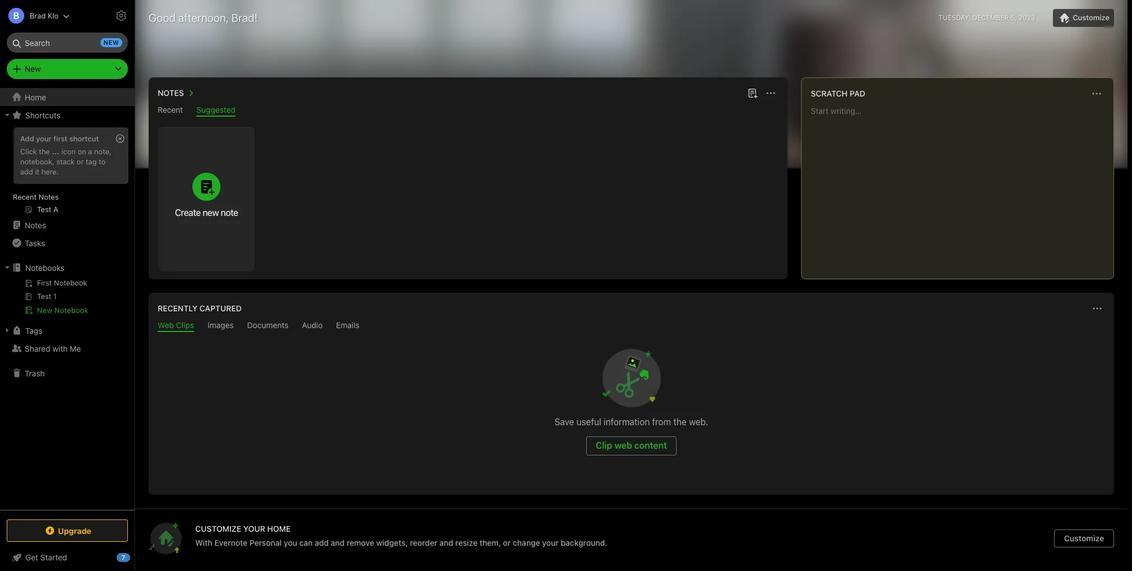 Task type: locate. For each thing, give the bounding box(es) containing it.
your
[[36, 134, 52, 143], [542, 538, 559, 548]]

0 horizontal spatial add
[[20, 167, 33, 176]]

0 vertical spatial add
[[20, 167, 33, 176]]

0 vertical spatial recent
[[158, 105, 183, 115]]

tasks
[[25, 238, 45, 248]]

Search text field
[[15, 33, 120, 53]]

icon
[[61, 147, 76, 156]]

new for new
[[25, 64, 41, 74]]

add your first shortcut
[[20, 134, 99, 143]]

Help and Learning task checklist field
[[0, 549, 135, 567]]

shared
[[25, 344, 50, 353]]

0 horizontal spatial new
[[104, 39, 119, 46]]

add
[[20, 167, 33, 176], [315, 538, 329, 548]]

add left it
[[20, 167, 33, 176]]

tuesday,
[[939, 13, 971, 22]]

change
[[513, 538, 540, 548]]

1 vertical spatial notes
[[39, 193, 59, 202]]

customize
[[1073, 13, 1110, 22], [1065, 534, 1105, 543]]

add
[[20, 134, 34, 143]]

1 horizontal spatial your
[[542, 538, 559, 548]]

your up the click the ...
[[36, 134, 52, 143]]

2023
[[1019, 13, 1036, 22]]

with
[[195, 538, 213, 548]]

recent down notes button
[[158, 105, 183, 115]]

and left resize
[[440, 538, 454, 548]]

remove
[[347, 538, 374, 548]]

0 vertical spatial your
[[36, 134, 52, 143]]

2 tab list from the top
[[151, 320, 1112, 332]]

brad klo
[[30, 11, 59, 20]]

widgets,
[[376, 538, 408, 548]]

the inside "group"
[[39, 147, 50, 156]]

recent
[[158, 105, 183, 115], [13, 193, 37, 202]]

More actions field
[[764, 85, 779, 101], [1089, 86, 1105, 102], [1090, 301, 1106, 317]]

0 vertical spatial new
[[25, 64, 41, 74]]

home
[[267, 524, 291, 534]]

recent inside tab list
[[158, 105, 183, 115]]

captured
[[200, 304, 242, 313]]

images tab
[[208, 320, 234, 332]]

1 vertical spatial tab list
[[151, 320, 1112, 332]]

emails
[[336, 320, 360, 330]]

web.
[[689, 417, 709, 427]]

and left remove
[[331, 538, 345, 548]]

the
[[39, 147, 50, 156], [674, 417, 687, 427]]

shortcut
[[69, 134, 99, 143]]

0 horizontal spatial or
[[77, 157, 84, 166]]

first
[[53, 134, 67, 143]]

1 and from the left
[[331, 538, 345, 548]]

tab list containing recent
[[151, 105, 786, 117]]

or
[[77, 157, 84, 166], [503, 538, 511, 548]]

brad
[[30, 11, 46, 20]]

tab list for notes
[[151, 105, 786, 117]]

new inside button
[[37, 306, 52, 315]]

new inside search field
[[104, 39, 119, 46]]

0 vertical spatial or
[[77, 157, 84, 166]]

notes link
[[0, 216, 134, 234]]

new
[[25, 64, 41, 74], [37, 306, 52, 315]]

get started
[[25, 553, 67, 562]]

trash link
[[0, 364, 134, 382]]

notes
[[158, 88, 184, 98], [39, 193, 59, 202], [25, 220, 46, 230]]

0 horizontal spatial recent
[[13, 193, 37, 202]]

or down on
[[77, 157, 84, 166]]

good
[[149, 11, 176, 24]]

0 vertical spatial the
[[39, 147, 50, 156]]

tab list containing web clips
[[151, 320, 1112, 332]]

customize
[[195, 524, 241, 534]]

shared with me link
[[0, 340, 134, 358]]

recently
[[158, 304, 198, 313]]

click the ...
[[20, 147, 59, 156]]

the right from
[[674, 417, 687, 427]]

new up home
[[25, 64, 41, 74]]

1 vertical spatial new
[[37, 306, 52, 315]]

0 vertical spatial customize
[[1073, 13, 1110, 22]]

save useful information from the web.
[[555, 417, 709, 427]]

shared with me
[[25, 344, 81, 353]]

documents
[[247, 320, 289, 330]]

1 horizontal spatial recent
[[158, 105, 183, 115]]

0 horizontal spatial your
[[36, 134, 52, 143]]

with
[[52, 344, 68, 353]]

1 horizontal spatial add
[[315, 538, 329, 548]]

5,
[[1011, 13, 1017, 22]]

tags button
[[0, 322, 134, 340]]

0 vertical spatial notes
[[158, 88, 184, 98]]

new
[[104, 39, 119, 46], [203, 208, 219, 218]]

new for new notebook
[[37, 306, 52, 315]]

recent inside "group"
[[13, 193, 37, 202]]

new inside "popup button"
[[25, 64, 41, 74]]

notes button
[[155, 86, 197, 100]]

1 tab list from the top
[[151, 105, 786, 117]]

0 vertical spatial new
[[104, 39, 119, 46]]

information
[[604, 417, 650, 427]]

tree
[[0, 88, 135, 510]]

more actions field for scratch pad
[[1089, 86, 1105, 102]]

1 vertical spatial new
[[203, 208, 219, 218]]

new down settings image
[[104, 39, 119, 46]]

create new note
[[175, 208, 238, 218]]

1 horizontal spatial and
[[440, 538, 454, 548]]

0 horizontal spatial and
[[331, 538, 345, 548]]

or right them, at bottom left
[[503, 538, 511, 548]]

notes up the recent tab at the top of the page
[[158, 88, 184, 98]]

notes up tasks
[[25, 220, 46, 230]]

2 and from the left
[[440, 538, 454, 548]]

web
[[158, 320, 174, 330]]

0 vertical spatial tab list
[[151, 105, 786, 117]]

expand tags image
[[3, 326, 12, 335]]

add right can
[[315, 538, 329, 548]]

new button
[[7, 59, 128, 79]]

Start writing… text field
[[811, 106, 1114, 270]]

0 horizontal spatial the
[[39, 147, 50, 156]]

1 horizontal spatial new
[[203, 208, 219, 218]]

1 vertical spatial or
[[503, 538, 511, 548]]

notebooks link
[[0, 259, 134, 277]]

background.
[[561, 538, 608, 548]]

settings image
[[115, 9, 128, 22]]

group
[[0, 124, 134, 221]]

your right the change
[[542, 538, 559, 548]]

on
[[78, 147, 86, 156]]

more actions image
[[765, 86, 778, 100], [1091, 87, 1104, 100], [1091, 302, 1105, 315]]

recently captured button
[[155, 302, 242, 315]]

1 vertical spatial add
[[315, 538, 329, 548]]

1 vertical spatial your
[[542, 538, 559, 548]]

recent down it
[[13, 193, 37, 202]]

emails tab
[[336, 320, 360, 332]]

your inside "group"
[[36, 134, 52, 143]]

the left ...
[[39, 147, 50, 156]]

new up tags
[[37, 306, 52, 315]]

stack
[[56, 157, 75, 166]]

tab list
[[151, 105, 786, 117], [151, 320, 1112, 332]]

notes down here.
[[39, 193, 59, 202]]

recent for recent notes
[[13, 193, 37, 202]]

them,
[[480, 538, 501, 548]]

notes inside button
[[158, 88, 184, 98]]

can
[[299, 538, 313, 548]]

2 vertical spatial notes
[[25, 220, 46, 230]]

1 vertical spatial the
[[674, 417, 687, 427]]

tree containing home
[[0, 88, 135, 510]]

scratch pad button
[[809, 87, 866, 100]]

more actions image for scratch pad
[[1091, 87, 1104, 100]]

new left note
[[203, 208, 219, 218]]

web clips tab
[[158, 320, 194, 332]]

1 horizontal spatial the
[[674, 417, 687, 427]]

icon on a note, notebook, stack or tag to add it here.
[[20, 147, 111, 176]]

1 vertical spatial recent
[[13, 193, 37, 202]]

and
[[331, 538, 345, 548], [440, 538, 454, 548]]

1 horizontal spatial or
[[503, 538, 511, 548]]



Task type: vqa. For each thing, say whether or not it's contained in the screenshot.
the web.
yes



Task type: describe. For each thing, give the bounding box(es) containing it.
you
[[284, 538, 297, 548]]

notes inside "group"
[[39, 193, 59, 202]]

new notebook
[[37, 306, 88, 315]]

0 vertical spatial customize button
[[1054, 9, 1115, 27]]

click
[[20, 147, 37, 156]]

new inside button
[[203, 208, 219, 218]]

suggested tab
[[197, 105, 236, 117]]

tags
[[25, 326, 42, 335]]

good afternoon, brad!
[[149, 11, 258, 24]]

useful
[[577, 417, 602, 427]]

tab list for recently captured
[[151, 320, 1112, 332]]

to
[[99, 157, 106, 166]]

pad
[[850, 89, 866, 98]]

the inside web clips tab panel
[[674, 417, 687, 427]]

recent tab
[[158, 105, 183, 117]]

7
[[122, 554, 125, 561]]

documents tab
[[247, 320, 289, 332]]

recent for recent
[[158, 105, 183, 115]]

new search field
[[15, 33, 122, 53]]

create new note button
[[158, 127, 255, 272]]

clips
[[176, 320, 194, 330]]

trash
[[25, 368, 45, 378]]

clip web content
[[596, 441, 667, 451]]

notebook,
[[20, 157, 54, 166]]

note,
[[94, 147, 111, 156]]

tasks button
[[0, 234, 134, 252]]

audio
[[302, 320, 323, 330]]

upgrade button
[[7, 520, 128, 542]]

new notebook button
[[0, 304, 134, 317]]

create
[[175, 208, 201, 218]]

note
[[221, 208, 238, 218]]

tuesday, december 5, 2023
[[939, 13, 1036, 22]]

brad!
[[232, 11, 258, 24]]

klo
[[48, 11, 59, 20]]

or inside the icon on a note, notebook, stack or tag to add it here.
[[77, 157, 84, 166]]

resize
[[456, 538, 478, 548]]

shortcuts
[[25, 110, 61, 120]]

expand notebooks image
[[3, 263, 12, 272]]

clip web content button
[[587, 437, 677, 456]]

audio tab
[[302, 320, 323, 332]]

here.
[[41, 167, 59, 176]]

web clips tab panel
[[149, 332, 1115, 495]]

...
[[52, 147, 59, 156]]

scratch pad
[[811, 89, 866, 98]]

new notebook group
[[0, 277, 134, 322]]

recent notes
[[13, 193, 59, 202]]

reorder
[[410, 538, 438, 548]]

save
[[555, 417, 574, 427]]

a
[[88, 147, 92, 156]]

tag
[[86, 157, 97, 166]]

click to collapse image
[[130, 551, 139, 564]]

notebooks
[[25, 263, 65, 273]]

suggested tab panel
[[149, 117, 788, 280]]

from
[[652, 417, 671, 427]]

or inside customize your home with evernote personal you can add and remove widgets, reorder and resize them, or change your background.
[[503, 538, 511, 548]]

your
[[243, 524, 265, 534]]

home link
[[0, 88, 135, 106]]

december
[[973, 13, 1009, 22]]

suggested
[[197, 105, 236, 115]]

web
[[615, 441, 632, 451]]

afternoon,
[[178, 11, 229, 24]]

home
[[25, 92, 46, 102]]

more actions image for recently captured
[[1091, 302, 1105, 315]]

add inside the icon on a note, notebook, stack or tag to add it here.
[[20, 167, 33, 176]]

add inside customize your home with evernote personal you can add and remove widgets, reorder and resize them, or change your background.
[[315, 538, 329, 548]]

recently captured
[[158, 304, 242, 313]]

shortcuts button
[[0, 106, 134, 124]]

Account field
[[0, 4, 70, 27]]

personal
[[250, 538, 282, 548]]

evernote
[[215, 538, 248, 548]]

web clips
[[158, 320, 194, 330]]

upgrade
[[58, 526, 91, 536]]

notebook
[[54, 306, 88, 315]]

customize your home with evernote personal you can add and remove widgets, reorder and resize them, or change your background.
[[195, 524, 608, 548]]

content
[[635, 441, 667, 451]]

started
[[40, 553, 67, 562]]

images
[[208, 320, 234, 330]]

1 vertical spatial customize button
[[1055, 530, 1115, 548]]

more actions field for recently captured
[[1090, 301, 1106, 317]]

1 vertical spatial customize
[[1065, 534, 1105, 543]]

your inside customize your home with evernote personal you can add and remove widgets, reorder and resize them, or change your background.
[[542, 538, 559, 548]]

clip
[[596, 441, 613, 451]]

group containing add your first shortcut
[[0, 124, 134, 221]]

scratch
[[811, 89, 848, 98]]



